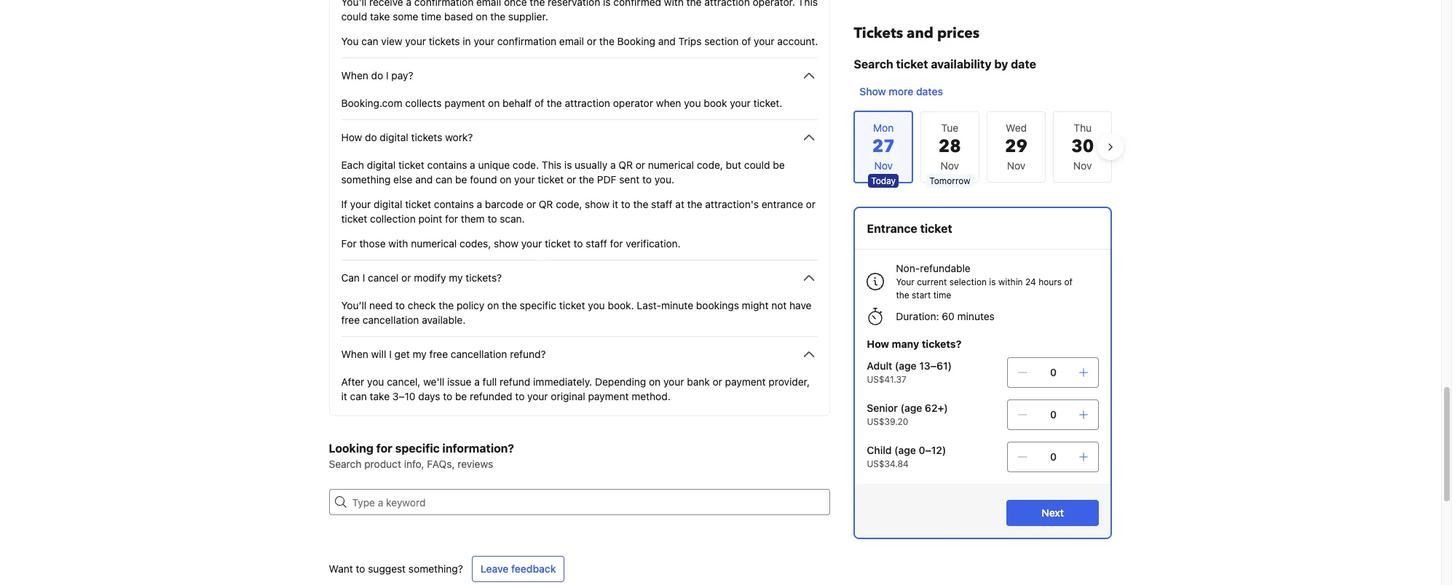 Task type: locate. For each thing, give the bounding box(es) containing it.
nov for 30
[[1074, 160, 1092, 172]]

your down code.
[[514, 173, 535, 186]]

to right need
[[396, 299, 405, 312]]

of right behalf
[[535, 97, 544, 109]]

28
[[939, 135, 962, 159]]

can i cancel or modify my tickets? button
[[341, 270, 818, 287]]

on left behalf
[[488, 97, 500, 109]]

how inside dropdown button
[[341, 131, 362, 144]]

(age inside senior (age 62+) us$39.20
[[901, 402, 923, 415]]

attraction down 'when do i pay?' dropdown button
[[565, 97, 610, 109]]

entrance
[[762, 198, 803, 211]]

0 vertical spatial qr
[[619, 159, 633, 171]]

0 vertical spatial tickets
[[429, 35, 460, 47]]

2 horizontal spatial of
[[1065, 277, 1073, 288]]

0 vertical spatial (age
[[895, 360, 917, 372]]

numerical up you.
[[648, 159, 694, 171]]

can right you
[[362, 35, 379, 47]]

refund?
[[510, 348, 546, 361]]

1 horizontal spatial could
[[744, 159, 770, 171]]

booking.com collects payment on behalf of the attraction operator when you book your ticket.
[[341, 97, 783, 109]]

1 vertical spatial specific
[[395, 442, 440, 455]]

nov down the '29'
[[1007, 160, 1026, 172]]

0 for senior (age 62+)
[[1051, 409, 1057, 421]]

i right can
[[363, 272, 365, 284]]

1 take from the top
[[370, 10, 390, 23]]

after
[[341, 376, 365, 388]]

time inside you'll receive a confirmation email once the reservation is confirmed with the attraction operator. this could take some time based on the supplier.
[[421, 10, 442, 23]]

cancellation down need
[[363, 314, 419, 326]]

it down after
[[341, 391, 347, 403]]

usually
[[575, 159, 608, 171]]

attraction inside you'll receive a confirmation email once the reservation is confirmed with the attraction operator. this could take some time based on the supplier.
[[705, 0, 750, 8]]

0 horizontal spatial free
[[341, 314, 360, 326]]

of inside non-refundable your current selection is within 24 hours of the start time
[[1065, 277, 1073, 288]]

to inside the you'll need to check the policy on the specific ticket you book. last-minute bookings might not have free cancellation available.
[[396, 299, 405, 312]]

29
[[1005, 135, 1028, 159]]

your down scan.
[[521, 238, 542, 250]]

many
[[892, 338, 920, 350]]

qr down each digital ticket contains a unique code. this is usually a qr or numerical code, but could be something else and can be found on your ticket or the pdf sent to you.
[[539, 198, 553, 211]]

cancellation
[[363, 314, 419, 326], [451, 348, 507, 361]]

non-
[[896, 262, 920, 275]]

code, inside if your digital ticket contains a barcode or qr code, show it to the staff at the attraction's entrance or ticket collection point for them to scan.
[[556, 198, 582, 211]]

payment left provider, at the bottom right of page
[[725, 376, 766, 388]]

want
[[329, 563, 353, 576]]

how do digital tickets work? button
[[341, 129, 818, 146]]

0 horizontal spatial of
[[535, 97, 544, 109]]

0 vertical spatial do
[[371, 69, 383, 82]]

1 vertical spatial attraction
[[565, 97, 610, 109]]

my right get
[[413, 348, 427, 361]]

0 vertical spatial is
[[603, 0, 611, 8]]

0 for adult (age 13–61)
[[1051, 366, 1057, 379]]

show down scan.
[[494, 238, 519, 250]]

be up entrance
[[773, 159, 785, 171]]

i for do
[[386, 69, 389, 82]]

ticket down can i cancel or modify my tickets? dropdown button
[[559, 299, 585, 312]]

0 horizontal spatial is
[[565, 159, 572, 171]]

1 vertical spatial with
[[389, 238, 408, 250]]

or down you'll receive a confirmation email once the reservation is confirmed with the attraction operator. this could take some time based on the supplier.
[[587, 35, 597, 47]]

1 vertical spatial do
[[365, 131, 377, 144]]

could inside each digital ticket contains a unique code. this is usually a qr or numerical code, but could be something else and can be found on your ticket or the pdf sent to you.
[[744, 159, 770, 171]]

1 horizontal spatial specific
[[520, 299, 557, 312]]

specific
[[520, 299, 557, 312], [395, 442, 440, 455]]

1 vertical spatial it
[[341, 391, 347, 403]]

0 vertical spatial this
[[798, 0, 818, 8]]

hours
[[1039, 277, 1062, 288]]

tomorrow
[[930, 176, 971, 187]]

might
[[742, 299, 769, 312]]

to inside each digital ticket contains a unique code. this is usually a qr or numerical code, but could be something else and can be found on your ticket or the pdf sent to you.
[[643, 173, 652, 186]]

could right but
[[744, 159, 770, 171]]

tickets left in on the left
[[429, 35, 460, 47]]

by
[[995, 58, 1009, 71]]

1 vertical spatial tickets?
[[922, 338, 962, 350]]

1 horizontal spatial payment
[[588, 391, 629, 403]]

could inside you'll receive a confirmation email once the reservation is confirmed with the attraction operator. this could take some time based on the supplier.
[[341, 10, 367, 23]]

with inside how do digital tickets work? "element"
[[389, 238, 408, 250]]

0 horizontal spatial my
[[413, 348, 427, 361]]

i right will at left bottom
[[389, 348, 392, 361]]

found
[[470, 173, 497, 186]]

0 vertical spatial my
[[449, 272, 463, 284]]

or inside dropdown button
[[402, 272, 411, 284]]

days
[[418, 391, 440, 403]]

code.
[[513, 159, 539, 171]]

will
[[371, 348, 386, 361]]

region
[[842, 105, 1124, 189]]

0 horizontal spatial specific
[[395, 442, 440, 455]]

1 horizontal spatial nov
[[1007, 160, 1026, 172]]

on right policy
[[487, 299, 499, 312]]

attraction up section at top
[[705, 0, 750, 8]]

0 vertical spatial free
[[341, 314, 360, 326]]

2 take from the top
[[370, 391, 390, 403]]

1 horizontal spatial confirmation
[[497, 35, 557, 47]]

issue
[[447, 376, 472, 388]]

0 horizontal spatial code,
[[556, 198, 582, 211]]

your inside each digital ticket contains a unique code. this is usually a qr or numerical code, but could be something else and can be found on your ticket or the pdf sent to you.
[[514, 173, 535, 186]]

1 horizontal spatial and
[[658, 35, 676, 47]]

0 vertical spatial take
[[370, 10, 390, 23]]

be inside "after you cancel, we'll issue a full refund immediately. depending on your bank or payment provider, it can take 3–10 days to be refunded to your original payment method."
[[455, 391, 467, 403]]

at
[[676, 198, 685, 211]]

a left full
[[474, 376, 480, 388]]

0 vertical spatial attraction
[[705, 0, 750, 8]]

of right "hours"
[[1065, 277, 1073, 288]]

numerical down the 'point' at the top
[[411, 238, 457, 250]]

search up show
[[854, 58, 894, 71]]

how up each
[[341, 131, 362, 144]]

some
[[393, 10, 418, 23]]

free inside dropdown button
[[430, 348, 448, 361]]

0 horizontal spatial confirmation
[[414, 0, 474, 8]]

or
[[587, 35, 597, 47], [636, 159, 646, 171], [567, 173, 577, 186], [527, 198, 536, 211], [806, 198, 816, 211], [402, 272, 411, 284], [713, 376, 723, 388]]

reviews
[[458, 458, 493, 471]]

1 vertical spatial (age
[[901, 402, 923, 415]]

show
[[860, 85, 886, 98]]

email inside you'll receive a confirmation email once the reservation is confirmed with the attraction operator. this could take some time based on the supplier.
[[476, 0, 501, 8]]

for inside looking for specific information? search product info, faqs, reviews
[[376, 442, 393, 455]]

is left confirmed
[[603, 0, 611, 8]]

sent
[[619, 173, 640, 186]]

(age left 62+)
[[901, 402, 923, 415]]

is for this
[[565, 159, 572, 171]]

1 horizontal spatial staff
[[651, 198, 673, 211]]

tickets? up 13–61) on the right of the page
[[922, 338, 962, 350]]

(age for 0–12)
[[895, 444, 916, 457]]

0 vertical spatial search
[[854, 58, 894, 71]]

to right days
[[443, 391, 453, 403]]

nov down 30
[[1074, 160, 1092, 172]]

2 vertical spatial you
[[367, 376, 384, 388]]

0 vertical spatial could
[[341, 10, 367, 23]]

the right at
[[688, 198, 703, 211]]

do for how
[[365, 131, 377, 144]]

scan.
[[500, 213, 525, 225]]

0 horizontal spatial how
[[341, 131, 362, 144]]

want to suggest something?
[[329, 563, 463, 576]]

0 vertical spatial specific
[[520, 299, 557, 312]]

how
[[341, 131, 362, 144], [867, 338, 890, 350]]

0 horizontal spatial time
[[421, 10, 442, 23]]

1 vertical spatial how
[[867, 338, 890, 350]]

0 vertical spatial numerical
[[648, 159, 694, 171]]

is for reservation
[[603, 0, 611, 8]]

for inside if your digital ticket contains a barcode or qr code, show it to the staff at the attraction's entrance or ticket collection point for them to scan.
[[445, 213, 458, 225]]

on inside "after you cancel, we'll issue a full refund immediately. depending on your bank or payment provider, it can take 3–10 days to be refunded to your original payment method."
[[649, 376, 661, 388]]

the inside each digital ticket contains a unique code. this is usually a qr or numerical code, but could be something else and can be found on your ticket or the pdf sent to you.
[[579, 173, 595, 186]]

0 vertical spatial you
[[684, 97, 701, 109]]

with right confirmed
[[664, 0, 684, 8]]

with
[[664, 0, 684, 8], [389, 238, 408, 250]]

you inside the you'll need to check the policy on the specific ticket you book. last-minute bookings might not have free cancellation available.
[[588, 299, 605, 312]]

leave feedback
[[481, 563, 556, 576]]

0 horizontal spatial search
[[329, 458, 362, 471]]

time down current
[[934, 290, 952, 301]]

1 horizontal spatial code,
[[697, 159, 723, 171]]

0 horizontal spatial attraction
[[565, 97, 610, 109]]

senior
[[867, 402, 898, 415]]

time right some
[[421, 10, 442, 23]]

we'll
[[423, 376, 445, 388]]

is inside non-refundable your current selection is within 24 hours of the start time
[[990, 277, 996, 288]]

minute
[[662, 299, 694, 312]]

the left booking
[[600, 35, 615, 47]]

3 0 from the top
[[1051, 451, 1057, 463]]

show more dates button
[[854, 79, 949, 105]]

contains down work?
[[427, 159, 467, 171]]

1 vertical spatial staff
[[586, 238, 607, 250]]

Type a keyword field
[[346, 490, 831, 516]]

0 vertical spatial digital
[[380, 131, 409, 144]]

payment down depending
[[588, 391, 629, 403]]

refund
[[500, 376, 531, 388]]

search down looking
[[329, 458, 362, 471]]

1 vertical spatial numerical
[[411, 238, 457, 250]]

code, inside each digital ticket contains a unique code. this is usually a qr or numerical code, but could be something else and can be found on your ticket or the pdf sent to you.
[[697, 159, 723, 171]]

i left pay? in the top left of the page
[[386, 69, 389, 82]]

1 horizontal spatial you
[[588, 299, 605, 312]]

cancellation inside dropdown button
[[451, 348, 507, 361]]

tickets left work?
[[411, 131, 443, 144]]

ticket up else
[[398, 159, 425, 171]]

confirmation inside you'll receive a confirmation email once the reservation is confirmed with the attraction operator. this could take some time based on the supplier.
[[414, 0, 474, 8]]

do down booking.com
[[365, 131, 377, 144]]

2 horizontal spatial is
[[990, 277, 996, 288]]

0 vertical spatial tickets?
[[466, 272, 502, 284]]

0 horizontal spatial nov
[[941, 160, 960, 172]]

0 vertical spatial with
[[664, 0, 684, 8]]

1 horizontal spatial my
[[449, 272, 463, 284]]

1 0 from the top
[[1051, 366, 1057, 379]]

1 horizontal spatial show
[[585, 198, 610, 211]]

qr up sent
[[619, 159, 633, 171]]

depending
[[595, 376, 646, 388]]

0 horizontal spatial qr
[[539, 198, 553, 211]]

1 when from the top
[[341, 69, 369, 82]]

0 for child (age 0–12)
[[1051, 451, 1057, 463]]

0 vertical spatial for
[[445, 213, 458, 225]]

free down 'you'll'
[[341, 314, 360, 326]]

0 vertical spatial i
[[386, 69, 389, 82]]

nov inside "tue 28 nov tomorrow"
[[941, 160, 960, 172]]

1 horizontal spatial qr
[[619, 159, 633, 171]]

1 horizontal spatial it
[[612, 198, 619, 211]]

how do digital tickets work?
[[341, 131, 473, 144]]

confirmation down supplier. at the top left of the page
[[497, 35, 557, 47]]

digital up something
[[367, 159, 396, 171]]

when left will at left bottom
[[341, 348, 369, 361]]

how for how do digital tickets work?
[[341, 131, 362, 144]]

reservation
[[548, 0, 601, 8]]

1 horizontal spatial time
[[934, 290, 952, 301]]

nov for 28
[[941, 160, 960, 172]]

you'll
[[341, 299, 367, 312]]

when up booking.com
[[341, 69, 369, 82]]

child (age 0–12) us$34.84
[[867, 444, 947, 470]]

2 vertical spatial i
[[389, 348, 392, 361]]

1 vertical spatial this
[[542, 159, 562, 171]]

book
[[704, 97, 727, 109]]

digital inside dropdown button
[[380, 131, 409, 144]]

something?
[[409, 563, 463, 576]]

0 vertical spatial contains
[[427, 159, 467, 171]]

0 vertical spatial show
[[585, 198, 610, 211]]

2 when from the top
[[341, 348, 369, 361]]

specific down can i cancel or modify my tickets? dropdown button
[[520, 299, 557, 312]]

the right policy
[[502, 299, 517, 312]]

1 vertical spatial when
[[341, 348, 369, 361]]

confirmed
[[614, 0, 662, 8]]

time
[[421, 10, 442, 23], [934, 290, 952, 301]]

on inside each digital ticket contains a unique code. this is usually a qr or numerical code, but could be something else and can be found on your ticket or the pdf sent to you.
[[500, 173, 512, 186]]

when for when do i pay?
[[341, 69, 369, 82]]

you left book
[[684, 97, 701, 109]]

(age inside adult (age 13–61) us$41.37
[[895, 360, 917, 372]]

1 vertical spatial is
[[565, 159, 572, 171]]

you for ticket
[[588, 299, 605, 312]]

1 nov from the left
[[941, 160, 960, 172]]

0 horizontal spatial i
[[363, 272, 365, 284]]

3 nov from the left
[[1074, 160, 1092, 172]]

1 horizontal spatial of
[[742, 35, 751, 47]]

1 vertical spatial tickets
[[411, 131, 443, 144]]

is left usually
[[565, 159, 572, 171]]

it down pdf
[[612, 198, 619, 211]]

0 vertical spatial cancellation
[[363, 314, 419, 326]]

digital down booking.com
[[380, 131, 409, 144]]

bookings
[[696, 299, 739, 312]]

tickets? up policy
[[466, 272, 502, 284]]

0 vertical spatial staff
[[651, 198, 673, 211]]

and left the trips
[[658, 35, 676, 47]]

in
[[463, 35, 471, 47]]

ticket up refundable
[[921, 222, 953, 235]]

0 horizontal spatial with
[[389, 238, 408, 250]]

2 vertical spatial for
[[376, 442, 393, 455]]

is inside each digital ticket contains a unique code. this is usually a qr or numerical code, but could be something else and can be found on your ticket or the pdf sent to you.
[[565, 159, 572, 171]]

numerical
[[648, 159, 694, 171], [411, 238, 457, 250]]

a up 'them'
[[477, 198, 482, 211]]

2 vertical spatial payment
[[588, 391, 629, 403]]

or right cancel
[[402, 272, 411, 284]]

on inside the you'll need to check the policy on the specific ticket you book. last-minute bookings might not have free cancellation available.
[[487, 299, 499, 312]]

for
[[445, 213, 458, 225], [610, 238, 623, 250], [376, 442, 393, 455]]

information?
[[443, 442, 514, 455]]

take inside "after you cancel, we'll issue a full refund immediately. depending on your bank or payment provider, it can take 3–10 days to be refunded to your original payment method."
[[370, 391, 390, 403]]

nov inside thu 30 nov
[[1074, 160, 1092, 172]]

specific inside the you'll need to check the policy on the specific ticket you book. last-minute bookings might not have free cancellation available.
[[520, 299, 557, 312]]

be down the issue
[[455, 391, 467, 403]]

on up "method."
[[649, 376, 661, 388]]

0 horizontal spatial and
[[415, 173, 433, 186]]

could down you'll
[[341, 10, 367, 23]]

1 vertical spatial qr
[[539, 198, 553, 211]]

behalf
[[503, 97, 532, 109]]

2 horizontal spatial you
[[684, 97, 701, 109]]

is inside you'll receive a confirmation email once the reservation is confirmed with the attraction operator. this could take some time based on the supplier.
[[603, 0, 611, 8]]

1 horizontal spatial i
[[386, 69, 389, 82]]

receive
[[369, 0, 403, 8]]

(age inside child (age 0–12) us$34.84
[[895, 444, 916, 457]]

take left 3–10
[[370, 391, 390, 403]]

you'll
[[341, 0, 367, 8]]

1 vertical spatial could
[[744, 159, 770, 171]]

and inside each digital ticket contains a unique code. this is usually a qr or numerical code, but could be something else and can be found on your ticket or the pdf sent to you.
[[415, 173, 433, 186]]

1 horizontal spatial how
[[867, 338, 890, 350]]

specific up info,
[[395, 442, 440, 455]]

3–10
[[393, 391, 416, 403]]

of right section at top
[[742, 35, 751, 47]]

staff inside if your digital ticket contains a barcode or qr code, show it to the staff at the attraction's entrance or ticket collection point for them to scan.
[[651, 198, 673, 211]]

with down collection
[[389, 238, 408, 250]]

can down after
[[350, 391, 367, 403]]

0 vertical spatial email
[[476, 0, 501, 8]]

0 horizontal spatial cancellation
[[363, 314, 419, 326]]

duration:
[[896, 310, 940, 323]]

numerical inside each digital ticket contains a unique code. this is usually a qr or numerical code, but could be something else and can be found on your ticket or the pdf sent to you.
[[648, 159, 694, 171]]

or inside "after you cancel, we'll issue a full refund immediately. depending on your bank or payment provider, it can take 3–10 days to be refunded to your original payment method."
[[713, 376, 723, 388]]

1 vertical spatial contains
[[434, 198, 474, 211]]

on
[[476, 10, 488, 23], [488, 97, 500, 109], [500, 173, 512, 186], [487, 299, 499, 312], [649, 376, 661, 388]]

1 horizontal spatial free
[[430, 348, 448, 361]]

0 vertical spatial 0
[[1051, 366, 1057, 379]]

payment up work?
[[445, 97, 485, 109]]

2 0 from the top
[[1051, 409, 1057, 421]]

0 horizontal spatial tickets?
[[466, 272, 502, 284]]

can i cancel or modify my tickets?
[[341, 272, 502, 284]]

to left you.
[[643, 173, 652, 186]]

when
[[656, 97, 682, 109]]

and right else
[[415, 173, 433, 186]]

leave feedback button
[[472, 557, 565, 583]]

qr inside if your digital ticket contains a barcode or qr code, show it to the staff at the attraction's entrance or ticket collection point for them to scan.
[[539, 198, 553, 211]]

0 horizontal spatial email
[[476, 0, 501, 8]]

tue 28 nov tomorrow
[[930, 122, 971, 187]]

qr
[[619, 159, 633, 171], [539, 198, 553, 211]]

ticket inside the you'll need to check the policy on the specific ticket you book. last-minute bookings might not have free cancellation available.
[[559, 299, 585, 312]]

(age
[[895, 360, 917, 372], [901, 402, 923, 415], [895, 444, 916, 457]]

2 nov from the left
[[1007, 160, 1026, 172]]

0 vertical spatial time
[[421, 10, 442, 23]]

1 vertical spatial digital
[[367, 159, 396, 171]]

the inside non-refundable your current selection is within 24 hours of the start time
[[896, 290, 910, 301]]

ticket up show more dates
[[896, 58, 929, 71]]

to
[[643, 173, 652, 186], [621, 198, 631, 211], [488, 213, 497, 225], [574, 238, 583, 250], [396, 299, 405, 312], [443, 391, 453, 403], [515, 391, 525, 403], [356, 563, 365, 576]]

to right want
[[356, 563, 365, 576]]

staff down if your digital ticket contains a barcode or qr code, show it to the staff at the attraction's entrance or ticket collection point for them to scan.
[[586, 238, 607, 250]]

check
[[408, 299, 436, 312]]

your down refund
[[528, 391, 548, 403]]

0
[[1051, 366, 1057, 379], [1051, 409, 1057, 421], [1051, 451, 1057, 463]]

when do i pay?
[[341, 69, 413, 82]]

1 horizontal spatial attraction
[[705, 0, 750, 8]]

(age up us$34.84
[[895, 444, 916, 457]]

digital inside if your digital ticket contains a barcode or qr code, show it to the staff at the attraction's entrance or ticket collection point for them to scan.
[[374, 198, 402, 211]]

when for when will i get my free cancellation refund?
[[341, 348, 369, 361]]

my inside can i cancel or modify my tickets? dropdown button
[[449, 272, 463, 284]]

0 vertical spatial when
[[341, 69, 369, 82]]

digital inside each digital ticket contains a unique code. this is usually a qr or numerical code, but could be something else and can be found on your ticket or the pdf sent to you.
[[367, 159, 396, 171]]

thu
[[1074, 122, 1092, 134]]

0 horizontal spatial for
[[376, 442, 393, 455]]

cancel,
[[387, 376, 421, 388]]

on down the unique
[[500, 173, 512, 186]]

your right if
[[350, 198, 371, 211]]

email left once on the top of page
[[476, 0, 501, 8]]

confirmation
[[414, 0, 474, 8], [497, 35, 557, 47]]

1 vertical spatial email
[[559, 35, 584, 47]]

nov up the tomorrow
[[941, 160, 960, 172]]

do left pay? in the top left of the page
[[371, 69, 383, 82]]

ticket down if your digital ticket contains a barcode or qr code, show it to the staff at the attraction's entrance or ticket collection point for them to scan.
[[545, 238, 571, 250]]

nov inside wed 29 nov
[[1007, 160, 1026, 172]]

the down usually
[[579, 173, 595, 186]]

qr inside each digital ticket contains a unique code. this is usually a qr or numerical code, but could be something else and can be found on your ticket or the pdf sent to you.
[[619, 159, 633, 171]]



Task type: describe. For each thing, give the bounding box(es) containing it.
ticket up the 'point' at the top
[[405, 198, 431, 211]]

your inside if your digital ticket contains a barcode or qr code, show it to the staff at the attraction's entrance or ticket collection point for them to scan.
[[350, 198, 371, 211]]

a inside "after you cancel, we'll issue a full refund immediately. depending on your bank or payment provider, it can take 3–10 days to be refunded to your original payment method."
[[474, 376, 480, 388]]

your left 'bank'
[[664, 376, 684, 388]]

to down sent
[[621, 198, 631, 211]]

time inside non-refundable your current selection is within 24 hours of the start time
[[934, 290, 952, 301]]

the down once on the top of page
[[491, 10, 506, 23]]

1 vertical spatial show
[[494, 238, 519, 250]]

get
[[395, 348, 410, 361]]

this inside each digital ticket contains a unique code. this is usually a qr or numerical code, but could be something else and can be found on your ticket or the pdf sent to you.
[[542, 159, 562, 171]]

each
[[341, 159, 364, 171]]

selection
[[950, 277, 987, 288]]

1 vertical spatial of
[[535, 97, 544, 109]]

tickets inside dropdown button
[[411, 131, 443, 144]]

this inside you'll receive a confirmation email once the reservation is confirmed with the attraction operator. this could take some time based on the supplier.
[[798, 0, 818, 8]]

entrance ticket
[[867, 222, 953, 235]]

full
[[483, 376, 497, 388]]

1 horizontal spatial search
[[854, 58, 894, 71]]

a inside if your digital ticket contains a barcode or qr code, show it to the staff at the attraction's entrance or ticket collection point for them to scan.
[[477, 198, 482, 211]]

search inside looking for specific information? search product info, faqs, reviews
[[329, 458, 362, 471]]

specific inside looking for specific information? search product info, faqs, reviews
[[395, 442, 440, 455]]

them
[[461, 213, 485, 225]]

the down sent
[[633, 198, 649, 211]]

on inside you'll receive a confirmation email once the reservation is confirmed with the attraction operator. this could take some time based on the supplier.
[[476, 10, 488, 23]]

prices
[[938, 23, 980, 43]]

digital for your
[[374, 198, 402, 211]]

0 vertical spatial payment
[[445, 97, 485, 109]]

supplier.
[[508, 10, 548, 23]]

entrance
[[867, 222, 918, 235]]

you for when
[[684, 97, 701, 109]]

0 vertical spatial be
[[773, 159, 785, 171]]

dates
[[916, 85, 943, 98]]

section
[[705, 35, 739, 47]]

next
[[1042, 507, 1064, 519]]

how do digital tickets work? element
[[341, 146, 818, 251]]

or up sent
[[636, 159, 646, 171]]

tickets? inside dropdown button
[[466, 272, 502, 284]]

pay?
[[392, 69, 413, 82]]

adult (age 13–61) us$41.37
[[867, 360, 952, 385]]

1 vertical spatial confirmation
[[497, 35, 557, 47]]

0 vertical spatial can
[[362, 35, 379, 47]]

you'll receive a confirmation email once the reservation is confirmed with the attraction operator. this could take some time based on the supplier.
[[341, 0, 818, 23]]

provider,
[[769, 376, 810, 388]]

free inside the you'll need to check the policy on the specific ticket you book. last-minute bookings might not have free cancellation available.
[[341, 314, 360, 326]]

wed
[[1006, 122, 1027, 134]]

based
[[444, 10, 473, 23]]

tue
[[942, 122, 959, 134]]

codes,
[[460, 238, 491, 250]]

show inside if your digital ticket contains a barcode or qr code, show it to the staff at the attraction's entrance or ticket collection point for them to scan.
[[585, 198, 610, 211]]

be for after you cancel, we'll issue a full refund immediately. depending on your bank or payment provider, it can take 3–10 days to be refunded to your original payment method.
[[455, 391, 467, 403]]

within
[[999, 277, 1023, 288]]

you can view your tickets in your confirmation email or the booking and trips section of your account.
[[341, 35, 818, 47]]

cancellation inside the you'll need to check the policy on the specific ticket you book. last-minute bookings might not have free cancellation available.
[[363, 314, 419, 326]]

do for when
[[371, 69, 383, 82]]

your right book
[[730, 97, 751, 109]]

a up pdf
[[611, 159, 616, 171]]

with inside you'll receive a confirmation email once the reservation is confirmed with the attraction operator. this could take some time based on the supplier.
[[664, 0, 684, 8]]

operator
[[613, 97, 654, 109]]

24
[[1026, 277, 1037, 288]]

be for each digital ticket contains a unique code. this is usually a qr or numerical code, but could be something else and can be found on your ticket or the pdf sent to you.
[[455, 173, 467, 186]]

60
[[942, 310, 955, 323]]

the up "available." in the bottom left of the page
[[439, 299, 454, 312]]

to down refund
[[515, 391, 525, 403]]

take inside you'll receive a confirmation email once the reservation is confirmed with the attraction operator. this could take some time based on the supplier.
[[370, 10, 390, 23]]

search ticket availability by date
[[854, 58, 1037, 71]]

feedback
[[511, 563, 556, 576]]

how many tickets?
[[867, 338, 962, 350]]

those
[[359, 238, 386, 250]]

thu 30 nov
[[1072, 122, 1094, 172]]

your right view
[[405, 35, 426, 47]]

refunded
[[470, 391, 513, 403]]

nov for 29
[[1007, 160, 1026, 172]]

the down 'when do i pay?' dropdown button
[[547, 97, 562, 109]]

when will i get my free cancellation refund? button
[[341, 346, 818, 364]]

duration: 60 minutes
[[896, 310, 995, 323]]

your left account.
[[754, 35, 775, 47]]

suggest
[[368, 563, 406, 576]]

1 horizontal spatial tickets?
[[922, 338, 962, 350]]

product
[[364, 458, 401, 471]]

0–12)
[[919, 444, 947, 457]]

0 vertical spatial of
[[742, 35, 751, 47]]

need
[[369, 299, 393, 312]]

it inside if your digital ticket contains a barcode or qr code, show it to the staff at the attraction's entrance or ticket collection point for them to scan.
[[612, 198, 619, 211]]

info,
[[404, 458, 424, 471]]

contains inside if your digital ticket contains a barcode or qr code, show it to the staff at the attraction's entrance or ticket collection point for them to scan.
[[434, 198, 474, 211]]

0 horizontal spatial staff
[[586, 238, 607, 250]]

1 vertical spatial i
[[363, 272, 365, 284]]

trips
[[679, 35, 702, 47]]

available.
[[422, 314, 466, 326]]

(age for 62+)
[[901, 402, 923, 415]]

or down usually
[[567, 173, 577, 186]]

non-refundable your current selection is within 24 hours of the start time
[[896, 262, 1073, 301]]

pdf
[[597, 173, 617, 186]]

each digital ticket contains a unique code. this is usually a qr or numerical code, but could be something else and can be found on your ticket or the pdf sent to you.
[[341, 159, 785, 186]]

adult
[[867, 360, 893, 372]]

a inside you'll receive a confirmation email once the reservation is confirmed with the attraction operator. this could take some time based on the supplier.
[[406, 0, 412, 8]]

work?
[[445, 131, 473, 144]]

can inside "after you cancel, we'll issue a full refund immediately. depending on your bank or payment provider, it can take 3–10 days to be refunded to your original payment method."
[[350, 391, 367, 403]]

contains inside each digital ticket contains a unique code. this is usually a qr or numerical code, but could be something else and can be found on your ticket or the pdf sent to you.
[[427, 159, 467, 171]]

how for how many tickets?
[[867, 338, 890, 350]]

ticket down if
[[341, 213, 367, 225]]

wed 29 nov
[[1005, 122, 1028, 172]]

62+)
[[925, 402, 948, 415]]

original
[[551, 391, 586, 403]]

i for will
[[389, 348, 392, 361]]

or right entrance
[[806, 198, 816, 211]]

ticket.
[[754, 97, 783, 109]]

refundable
[[920, 262, 971, 275]]

it inside "after you cancel, we'll issue a full refund immediately. depending on your bank or payment provider, it can take 3–10 days to be refunded to your original payment method."
[[341, 391, 347, 403]]

point
[[419, 213, 442, 225]]

0 horizontal spatial numerical
[[411, 238, 457, 250]]

to down barcode
[[488, 213, 497, 225]]

something
[[341, 173, 391, 186]]

my inside when will i get my free cancellation refund? dropdown button
[[413, 348, 427, 361]]

if
[[341, 198, 348, 211]]

(age for 13–61)
[[895, 360, 917, 372]]

the up the trips
[[687, 0, 702, 8]]

ticket down code.
[[538, 173, 564, 186]]

book.
[[608, 299, 634, 312]]

if your digital ticket contains a barcode or qr code, show it to the staff at the attraction's entrance or ticket collection point for them to scan.
[[341, 198, 816, 225]]

or right barcode
[[527, 198, 536, 211]]

region containing 28
[[842, 105, 1124, 189]]

us$41.37
[[867, 374, 907, 385]]

modify
[[414, 272, 446, 284]]

looking for specific information? search product info, faqs, reviews
[[329, 442, 514, 471]]

a up the found
[[470, 159, 476, 171]]

next button
[[1007, 501, 1100, 527]]

your
[[896, 277, 915, 288]]

attraction's
[[705, 198, 759, 211]]

collects
[[405, 97, 442, 109]]

can
[[341, 272, 360, 284]]

digital for do
[[380, 131, 409, 144]]

your right in on the left
[[474, 35, 495, 47]]

you
[[341, 35, 359, 47]]

1 vertical spatial payment
[[725, 376, 766, 388]]

minutes
[[958, 310, 995, 323]]

2 horizontal spatial for
[[610, 238, 623, 250]]

more
[[889, 85, 914, 98]]

not
[[772, 299, 787, 312]]

operator.
[[753, 0, 795, 8]]

2 horizontal spatial and
[[907, 23, 934, 43]]

child
[[867, 444, 892, 457]]

show more dates
[[860, 85, 943, 98]]

the up supplier. at the top left of the page
[[530, 0, 545, 8]]

method.
[[632, 391, 671, 403]]

bank
[[687, 376, 710, 388]]

when do i pay? button
[[341, 67, 818, 85]]

to down if your digital ticket contains a barcode or qr code, show it to the staff at the attraction's entrance or ticket collection point for them to scan.
[[574, 238, 583, 250]]

can inside each digital ticket contains a unique code. this is usually a qr or numerical code, but could be something else and can be found on your ticket or the pdf sent to you.
[[436, 173, 453, 186]]

30
[[1072, 135, 1094, 159]]

you inside "after you cancel, we'll issue a full refund immediately. depending on your bank or payment provider, it can take 3–10 days to be refunded to your original payment method."
[[367, 376, 384, 388]]

when will i get my free cancellation refund?
[[341, 348, 546, 361]]

policy
[[457, 299, 485, 312]]

start
[[912, 290, 931, 301]]

date
[[1011, 58, 1037, 71]]

availability
[[931, 58, 992, 71]]



Task type: vqa. For each thing, say whether or not it's contained in the screenshot.


